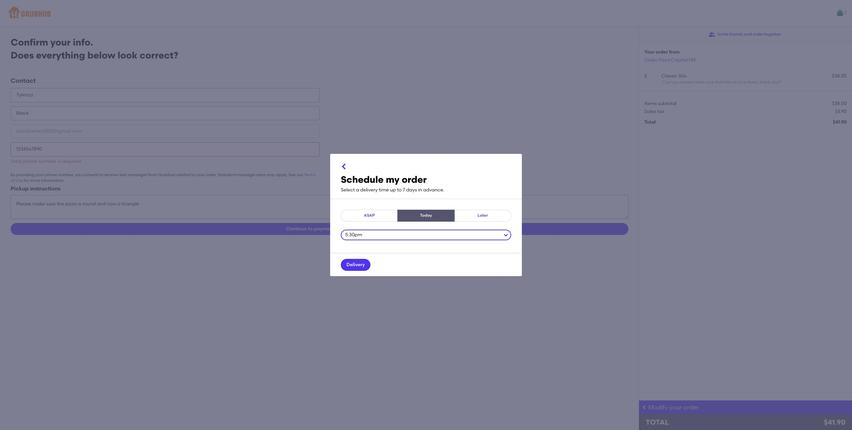 Task type: vqa. For each thing, say whether or not it's contained in the screenshot.
second the $38.00 from the top of the page
yes



Task type: describe. For each thing, give the bounding box(es) containing it.
stix
[[679, 73, 687, 79]]

days
[[406, 187, 417, 193]]

7
[[403, 187, 405, 193]]

your order from zeeks pizza capitol hill
[[644, 49, 696, 63]]

standard
[[218, 173, 236, 177]]

2 inside 2 "button"
[[844, 10, 847, 16]]

order.
[[206, 173, 217, 177]]

contact
[[11, 77, 36, 85]]

delivery
[[346, 262, 365, 268]]

main navigation navigation
[[0, 0, 852, 26]]

use
[[15, 178, 23, 183]]

$38.00 for $38.00
[[832, 101, 847, 106]]

see
[[289, 173, 296, 177]]

up
[[390, 187, 396, 193]]

continue
[[286, 226, 307, 232]]

subtotal
[[658, 101, 677, 106]]

confirm your info. does everything below look correct?
[[11, 37, 178, 61]]

sales
[[644, 109, 656, 114]]

capitol
[[671, 57, 688, 63]]

pickup instructions
[[11, 186, 61, 192]]

from inside your order from zeeks pizza capitol hill
[[669, 49, 680, 55]]

text
[[119, 173, 127, 177]]

to inside schedule my order select a delivery time up to 7 days in advance.
[[397, 187, 402, 193]]

classic stix
[[661, 73, 687, 79]]

is inside $38.00 " can you please make sure that the ranch is there, thank you! "
[[744, 80, 746, 85]]

0 vertical spatial phone
[[23, 159, 37, 164]]

your
[[644, 49, 654, 55]]

2 button
[[836, 7, 847, 19]]

the
[[724, 80, 730, 85]]

invite friends and order together button
[[709, 29, 781, 41]]

your up for more information. on the left
[[35, 173, 44, 177]]

items subtotal
[[644, 101, 677, 106]]

pizza
[[658, 57, 670, 63]]

payment
[[314, 226, 334, 232]]

look
[[118, 49, 137, 61]]

invite
[[718, 32, 729, 37]]

schedule
[[341, 174, 384, 185]]

method
[[335, 226, 353, 232]]

0 vertical spatial $41.90
[[833, 120, 847, 125]]

order right modify
[[683, 404, 699, 412]]

classic
[[661, 73, 677, 79]]

modify your order
[[648, 404, 699, 412]]

confirm
[[11, 37, 48, 48]]

info.
[[73, 37, 93, 48]]

correct?
[[140, 49, 178, 61]]

pickup
[[11, 186, 29, 192]]

tax
[[657, 109, 665, 114]]

order inside your order from zeeks pizza capitol hill
[[656, 49, 668, 55]]

1 vertical spatial $41.90
[[824, 419, 845, 427]]

continue to payment method button
[[11, 223, 628, 235]]

schedule my order select a delivery time up to 7 days in advance.
[[341, 174, 444, 193]]

0 horizontal spatial is
[[57, 159, 61, 164]]

may
[[266, 173, 275, 177]]

1 vertical spatial total
[[646, 419, 669, 427]]

make
[[694, 80, 705, 85]]

please
[[680, 80, 693, 85]]

our
[[297, 173, 303, 177]]

order inside button
[[753, 32, 763, 37]]

and
[[744, 32, 752, 37]]

grubhub
[[158, 173, 176, 177]]

message
[[237, 173, 255, 177]]

your left order.
[[196, 173, 205, 177]]

everything
[[36, 49, 85, 61]]

for
[[24, 178, 29, 183]]

friends
[[730, 32, 743, 37]]

your right modify
[[669, 404, 682, 412]]

my
[[386, 174, 399, 185]]

can
[[663, 80, 671, 85]]

later button
[[454, 210, 511, 222]]

today button
[[397, 210, 455, 222]]

a
[[356, 187, 359, 193]]

more
[[30, 178, 40, 183]]

$38.00 " can you please make sure that the ranch is there, thank you! "
[[661, 73, 847, 85]]

instructions
[[30, 186, 61, 192]]

delivery
[[360, 187, 378, 193]]

valid phone number is required alert
[[11, 159, 81, 164]]

to left receive at the left of page
[[99, 173, 103, 177]]

apply.
[[276, 173, 288, 177]]

0 horizontal spatial from
[[148, 173, 157, 177]]

consent
[[83, 173, 98, 177]]



Task type: locate. For each thing, give the bounding box(es) containing it.
you
[[672, 80, 679, 85], [75, 173, 82, 177]]

$38.00 inside $38.00 " can you please make sure that the ranch is there, thank you! "
[[832, 73, 847, 79]]

0 horizontal spatial "
[[661, 80, 663, 85]]

thank
[[759, 80, 771, 85]]

order inside schedule my order select a delivery time up to 7 days in advance.
[[402, 174, 427, 185]]

1 horizontal spatial from
[[669, 49, 680, 55]]

0 vertical spatial total
[[644, 120, 656, 125]]

is right "number"
[[57, 159, 61, 164]]

sales tax
[[644, 109, 665, 114]]

your
[[50, 37, 71, 48], [35, 173, 44, 177], [196, 173, 205, 177], [669, 404, 682, 412]]

your up the everything
[[50, 37, 71, 48]]

" down "classic"
[[661, 80, 663, 85]]

svg image
[[340, 163, 348, 171]]

0 vertical spatial 2
[[844, 10, 847, 16]]

information.
[[41, 178, 65, 183]]

you left consent
[[75, 173, 82, 177]]

rates
[[256, 173, 265, 177]]

Pickup instructions text field
[[11, 195, 628, 219]]

from
[[669, 49, 680, 55], [148, 173, 157, 177]]

ranch
[[731, 80, 743, 85]]

1 vertical spatial $38.00
[[832, 101, 847, 106]]

Phone telephone field
[[11, 143, 320, 157]]

to left 7
[[397, 187, 402, 193]]

by
[[11, 173, 15, 177]]

zeeks
[[644, 57, 657, 63]]

below
[[87, 49, 115, 61]]

terms of use
[[11, 173, 316, 183]]

receive
[[104, 173, 118, 177]]

0 vertical spatial is
[[744, 80, 746, 85]]

terms of use link
[[11, 173, 316, 183]]

order right and
[[753, 32, 763, 37]]

0 vertical spatial $38.00
[[832, 73, 847, 79]]

today
[[420, 213, 432, 218]]

1 $38.00 from the top
[[832, 73, 847, 79]]

you inside $38.00 " can you please make sure that the ranch is there, thank you! "
[[672, 80, 679, 85]]

total down sales
[[644, 120, 656, 125]]

0 vertical spatial from
[[669, 49, 680, 55]]

0 horizontal spatial 2
[[644, 73, 647, 79]]

to right related
[[191, 173, 195, 177]]

1 vertical spatial phone
[[45, 173, 57, 177]]

time
[[379, 187, 389, 193]]

continue to payment method
[[286, 226, 353, 232]]

Last name text field
[[11, 106, 320, 120]]

messages
[[128, 173, 147, 177]]

0 horizontal spatial you
[[75, 173, 82, 177]]

$38.00 for $38.00 " can you please make sure that the ranch is there, thank you! "
[[832, 73, 847, 79]]

delivery button
[[341, 259, 371, 271]]

advance.
[[423, 187, 444, 193]]

1 vertical spatial you
[[75, 173, 82, 177]]

sure
[[706, 80, 714, 85]]

" right thank
[[780, 80, 781, 85]]

to left payment
[[308, 226, 313, 232]]

to inside button
[[308, 226, 313, 232]]

you down classic stix
[[672, 80, 679, 85]]

$41.90
[[833, 120, 847, 125], [824, 419, 845, 427]]

1 horizontal spatial "
[[780, 80, 781, 85]]

total
[[644, 120, 656, 125], [646, 419, 669, 427]]

1 vertical spatial from
[[148, 173, 157, 177]]

from up zeeks pizza capitol hill link
[[669, 49, 680, 55]]

hill
[[689, 57, 696, 63]]

items
[[644, 101, 657, 106]]

asap button
[[341, 210, 398, 222]]

phone up information.
[[45, 173, 57, 177]]

select
[[341, 187, 355, 193]]

by providing your phone number, you consent to receive text messages from grubhub related to your order. standard message rates may apply. see our
[[11, 173, 304, 177]]

2
[[844, 10, 847, 16], [644, 73, 647, 79]]

0 vertical spatial you
[[672, 80, 679, 85]]

order up days
[[402, 174, 427, 185]]

1 vertical spatial is
[[57, 159, 61, 164]]

does
[[11, 49, 34, 61]]

1 horizontal spatial you
[[672, 80, 679, 85]]

2 " from the left
[[780, 80, 781, 85]]

1 horizontal spatial phone
[[45, 173, 57, 177]]

in
[[418, 187, 422, 193]]

1 horizontal spatial 2
[[844, 10, 847, 16]]

providing
[[16, 173, 34, 177]]

people icon image
[[709, 31, 715, 38]]

First name text field
[[11, 88, 320, 102]]

total down modify
[[646, 419, 669, 427]]

asap
[[364, 213, 375, 218]]

phone right valid
[[23, 159, 37, 164]]

is left there,
[[744, 80, 746, 85]]

1 horizontal spatial is
[[744, 80, 746, 85]]

you!
[[772, 80, 780, 85]]

number,
[[58, 173, 74, 177]]

required
[[62, 159, 81, 164]]

modify
[[648, 404, 668, 412]]

from left grubhub
[[148, 173, 157, 177]]

1 " from the left
[[661, 80, 663, 85]]

your inside confirm your info. does everything below look correct?
[[50, 37, 71, 48]]

$38.00
[[832, 73, 847, 79], [832, 101, 847, 106]]

of
[[11, 178, 14, 183]]

that
[[715, 80, 723, 85]]

$3.90
[[835, 109, 847, 114]]

to
[[99, 173, 103, 177], [191, 173, 195, 177], [397, 187, 402, 193], [308, 226, 313, 232]]

invite friends and order together
[[718, 32, 781, 37]]

1 vertical spatial 2
[[644, 73, 647, 79]]

0 horizontal spatial phone
[[23, 159, 37, 164]]

terms
[[304, 173, 316, 177]]

zeeks pizza capitol hill link
[[644, 57, 696, 63]]

later
[[478, 213, 488, 218]]

"
[[661, 80, 663, 85], [780, 80, 781, 85]]

there,
[[747, 80, 759, 85]]

2 $38.00 from the top
[[832, 101, 847, 106]]

valid
[[11, 159, 22, 164]]

related
[[176, 173, 190, 177]]

phone
[[23, 159, 37, 164], [45, 173, 57, 177]]

for more information.
[[23, 178, 65, 183]]

order
[[753, 32, 763, 37], [656, 49, 668, 55], [402, 174, 427, 185], [683, 404, 699, 412]]

order up pizza
[[656, 49, 668, 55]]

is
[[744, 80, 746, 85], [57, 159, 61, 164]]

together
[[764, 32, 781, 37]]

valid phone number is required
[[11, 159, 81, 164]]



